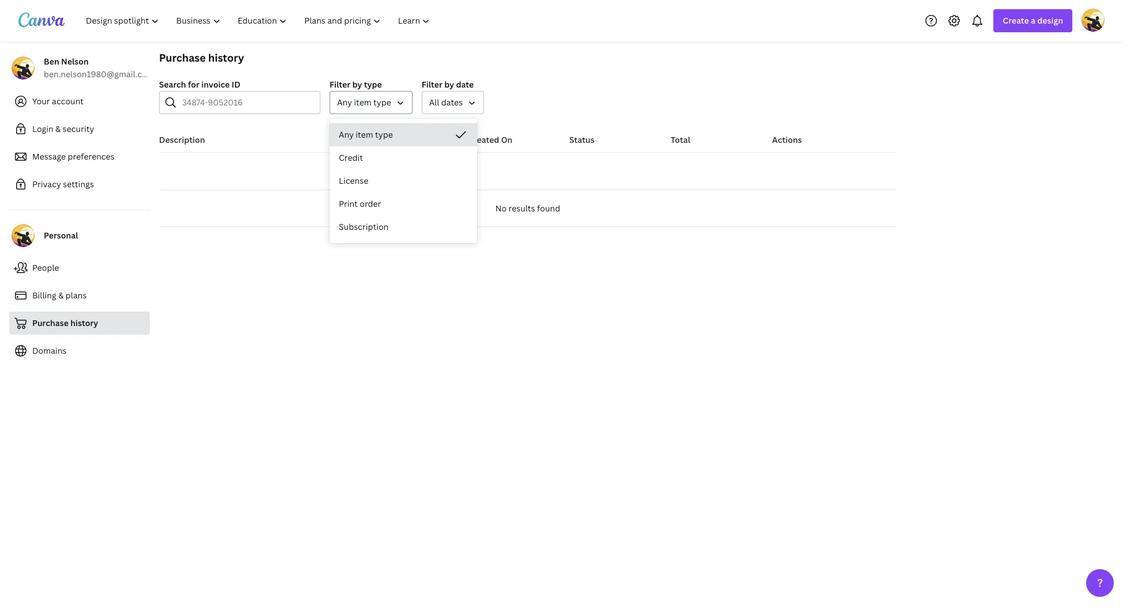 Task type: locate. For each thing, give the bounding box(es) containing it.
by left date
[[444, 79, 454, 90]]

0 horizontal spatial history
[[70, 318, 98, 329]]

history
[[208, 51, 244, 65], [70, 318, 98, 329]]

list box containing any item type
[[330, 123, 477, 239]]

any item type inside option
[[339, 129, 393, 140]]

id
[[232, 79, 240, 90]]

license
[[339, 175, 368, 186]]

1 filter from the left
[[330, 79, 350, 90]]

created on
[[468, 134, 513, 145]]

a
[[1031, 15, 1036, 26]]

billing & plans link
[[9, 284, 150, 307]]

for
[[188, 79, 200, 90]]

by
[[352, 79, 362, 90], [444, 79, 454, 90]]

order
[[360, 198, 381, 209]]

privacy
[[32, 179, 61, 190]]

purchase up search
[[159, 51, 206, 65]]

search for invoice id
[[159, 79, 240, 90]]

by for date
[[444, 79, 454, 90]]

message preferences link
[[9, 145, 150, 168]]

1 horizontal spatial by
[[444, 79, 454, 90]]

0 horizontal spatial purchase
[[32, 318, 69, 329]]

0 horizontal spatial by
[[352, 79, 362, 90]]

1 horizontal spatial history
[[208, 51, 244, 65]]

no results found
[[496, 203, 560, 214]]

license button
[[330, 169, 477, 192]]

type
[[364, 79, 382, 90], [373, 97, 391, 108], [375, 129, 393, 140]]

your account link
[[9, 90, 150, 113]]

print order option
[[330, 192, 477, 216]]

any inside any item type button
[[337, 97, 352, 108]]

1 vertical spatial item
[[356, 129, 373, 140]]

Any item type button
[[330, 91, 413, 114]]

actions
[[772, 134, 802, 145]]

any item type option
[[330, 123, 477, 146]]

results
[[509, 203, 535, 214]]

created
[[468, 134, 499, 145]]

any inside any item type button
[[339, 129, 354, 140]]

0 vertical spatial &
[[55, 123, 61, 134]]

people
[[32, 262, 59, 273]]

& inside 'billing & plans' link
[[58, 290, 64, 301]]

search
[[159, 79, 186, 90]]

all dates
[[429, 97, 463, 108]]

any
[[337, 97, 352, 108], [339, 129, 354, 140]]

purchase
[[159, 51, 206, 65], [32, 318, 69, 329]]

account
[[52, 96, 84, 107]]

any down filter by type
[[337, 97, 352, 108]]

top level navigation element
[[78, 9, 440, 32]]

item down filter by type
[[354, 97, 372, 108]]

filter
[[330, 79, 350, 90], [422, 79, 443, 90]]

1 vertical spatial any item type
[[339, 129, 393, 140]]

any item type down filter by type
[[337, 97, 391, 108]]

your account
[[32, 96, 84, 107]]

people link
[[9, 256, 150, 280]]

1 vertical spatial type
[[373, 97, 391, 108]]

plans
[[66, 290, 87, 301]]

item inside any item type button
[[354, 97, 372, 108]]

filter up any item type button
[[330, 79, 350, 90]]

0 vertical spatial type
[[364, 79, 382, 90]]

& right 'login'
[[55, 123, 61, 134]]

purchase up domains
[[32, 318, 69, 329]]

login & security
[[32, 123, 94, 134]]

dates
[[441, 97, 463, 108]]

any item type up credit
[[339, 129, 393, 140]]

& inside 'login & security' link
[[55, 123, 61, 134]]

filter by date
[[422, 79, 474, 90]]

2 by from the left
[[444, 79, 454, 90]]

filter up 'all'
[[422, 79, 443, 90]]

0 horizontal spatial purchase history
[[32, 318, 98, 329]]

Search for invoice ID text field
[[182, 92, 313, 114]]

1 vertical spatial any
[[339, 129, 354, 140]]

credit button
[[330, 146, 477, 169]]

purchase history up search for invoice id
[[159, 51, 244, 65]]

1 horizontal spatial purchase
[[159, 51, 206, 65]]

no
[[496, 203, 507, 214]]

1 vertical spatial &
[[58, 290, 64, 301]]

filter for filter by date
[[422, 79, 443, 90]]

status
[[569, 134, 595, 145]]

privacy settings
[[32, 179, 94, 190]]

subscription button
[[330, 216, 477, 239]]

1 vertical spatial history
[[70, 318, 98, 329]]

item up credit
[[356, 129, 373, 140]]

1 by from the left
[[352, 79, 362, 90]]

& left plans
[[58, 290, 64, 301]]

0 vertical spatial any
[[337, 97, 352, 108]]

All dates button
[[422, 91, 484, 114]]

1 horizontal spatial filter
[[422, 79, 443, 90]]

subscription option
[[330, 216, 477, 239]]

0 horizontal spatial filter
[[330, 79, 350, 90]]

1 horizontal spatial purchase history
[[159, 51, 244, 65]]

0 vertical spatial item
[[354, 97, 372, 108]]

ben
[[44, 56, 59, 67]]

history up id
[[208, 51, 244, 65]]

item
[[354, 97, 372, 108], [356, 129, 373, 140]]

0 vertical spatial history
[[208, 51, 244, 65]]

2 filter from the left
[[422, 79, 443, 90]]

any up credit
[[339, 129, 354, 140]]

create a design button
[[994, 9, 1073, 32]]

&
[[55, 123, 61, 134], [58, 290, 64, 301]]

0 vertical spatial any item type
[[337, 97, 391, 108]]

history down 'billing & plans' link
[[70, 318, 98, 329]]

any item type
[[337, 97, 391, 108], [339, 129, 393, 140]]

purchase history down billing & plans
[[32, 318, 98, 329]]

list box
[[330, 123, 477, 239]]

purchase history
[[159, 51, 244, 65], [32, 318, 98, 329]]

login
[[32, 123, 53, 134]]

by up any item type button
[[352, 79, 362, 90]]

message
[[32, 151, 66, 162]]

login & security link
[[9, 118, 150, 141]]

found
[[537, 203, 560, 214]]

2 vertical spatial type
[[375, 129, 393, 140]]



Task type: describe. For each thing, give the bounding box(es) containing it.
credit
[[339, 152, 363, 163]]

domains
[[32, 345, 66, 356]]

total
[[671, 134, 690, 145]]

description
[[159, 134, 205, 145]]

print
[[339, 198, 358, 209]]

ben nelson ben.nelson1980@gmail.com
[[44, 56, 154, 80]]

invoice
[[201, 79, 230, 90]]

domains link
[[9, 339, 150, 363]]

filter by type
[[330, 79, 382, 90]]

message preferences
[[32, 151, 114, 162]]

filter for filter by type
[[330, 79, 350, 90]]

preferences
[[68, 151, 114, 162]]

1 vertical spatial purchase history
[[32, 318, 98, 329]]

print order button
[[330, 192, 477, 216]]

ben nelson image
[[1082, 8, 1105, 31]]

security
[[63, 123, 94, 134]]

on
[[501, 134, 513, 145]]

by for type
[[352, 79, 362, 90]]

to
[[391, 134, 400, 145]]

create a design
[[1003, 15, 1063, 26]]

personal
[[44, 230, 78, 241]]

date
[[456, 79, 474, 90]]

all
[[429, 97, 439, 108]]

billing
[[32, 290, 56, 301]]

& for login
[[55, 123, 61, 134]]

design
[[1038, 15, 1063, 26]]

billing & plans
[[32, 290, 87, 301]]

item inside any item type button
[[356, 129, 373, 140]]

type inside option
[[375, 129, 393, 140]]

& for billing
[[58, 290, 64, 301]]

billed
[[367, 134, 389, 145]]

settings
[[63, 179, 94, 190]]

credit option
[[330, 146, 477, 169]]

privacy settings link
[[9, 173, 150, 196]]

license option
[[330, 169, 477, 192]]

create
[[1003, 15, 1029, 26]]

billed to
[[367, 134, 400, 145]]

print order
[[339, 198, 381, 209]]

nelson
[[61, 56, 89, 67]]

0 vertical spatial purchase history
[[159, 51, 244, 65]]

1 vertical spatial purchase
[[32, 318, 69, 329]]

your
[[32, 96, 50, 107]]

purchase history link
[[9, 312, 150, 335]]

0 vertical spatial purchase
[[159, 51, 206, 65]]

any item type button
[[330, 123, 477, 146]]

subscription
[[339, 221, 389, 232]]

ben.nelson1980@gmail.com
[[44, 69, 154, 80]]



Task type: vqa. For each thing, say whether or not it's contained in the screenshot.
Uploads button
no



